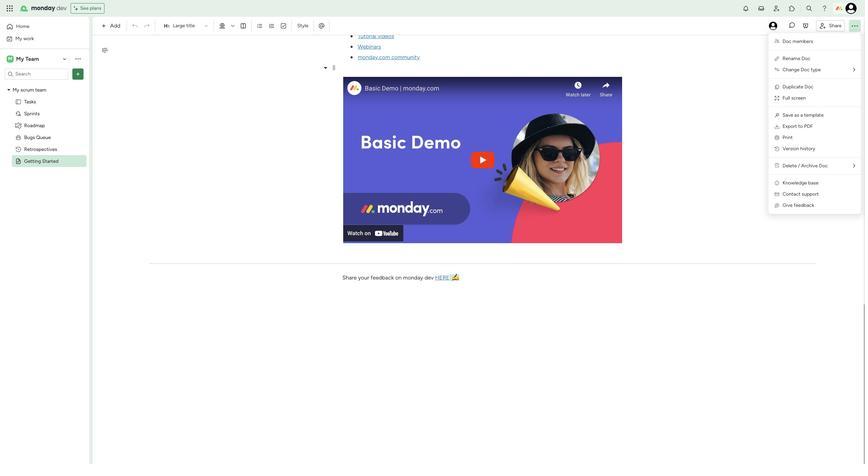 Task type: vqa. For each thing, say whether or not it's contained in the screenshot.
monday.com community's 1 icon
yes



Task type: locate. For each thing, give the bounding box(es) containing it.
a
[[801, 112, 804, 118]]

2 vertical spatial 1 image
[[351, 56, 353, 58]]

1 menu image from the top
[[332, 34, 337, 39]]

1 image left tutorial
[[351, 35, 353, 37]]

mention image
[[318, 22, 325, 29]]

share left v2 ellipsis icon
[[830, 23, 842, 29]]

dev
[[57, 4, 67, 12], [425, 275, 434, 281]]

3 service icon image from the top
[[775, 146, 780, 152]]

layout image
[[240, 23, 247, 29]]

0 vertical spatial feedback
[[794, 203, 815, 208]]

dev left here link
[[425, 275, 434, 281]]

contact support image
[[775, 192, 780, 197]]

my work button
[[4, 33, 75, 44]]

service icon image down save as a template image
[[775, 124, 780, 129]]

doc for rename
[[802, 56, 811, 62]]

1 vertical spatial menu image
[[332, 65, 337, 71]]

1 vertical spatial share
[[343, 275, 357, 281]]

1 horizontal spatial share
[[830, 23, 842, 29]]

doc right archive
[[820, 163, 829, 169]]

webinars
[[358, 43, 381, 50]]

1 horizontal spatial monday
[[403, 275, 424, 281]]

team
[[25, 55, 39, 62]]

give
[[783, 203, 793, 208]]

monday right on
[[403, 275, 424, 281]]

save as a template image
[[775, 113, 780, 118]]

service icon image for export to pdf
[[775, 124, 780, 129]]

0 vertical spatial share
[[830, 23, 842, 29]]

1 vertical spatial my
[[16, 55, 24, 62]]

option
[[0, 84, 89, 85]]

feedback left on
[[371, 275, 394, 281]]

plans
[[90, 5, 101, 11]]

1 1 image from the top
[[351, 35, 353, 37]]

webinars link
[[358, 43, 381, 50]]

doc for duplicate
[[805, 84, 814, 90]]

full screen image
[[775, 95, 780, 101]]

scrum
[[21, 87, 34, 93]]

v2 change image
[[775, 67, 780, 73]]

contact
[[783, 191, 801, 197]]

workspace image
[[7, 55, 14, 63]]

1 vertical spatial feedback
[[371, 275, 394, 281]]

1 vertical spatial service icon image
[[775, 135, 780, 141]]

0 vertical spatial dev
[[57, 4, 67, 12]]

1 image left monday.com
[[351, 56, 353, 58]]

as
[[795, 112, 800, 118]]

list box
[[0, 83, 89, 262]]

bugs queue
[[24, 135, 51, 140]]

on
[[396, 275, 402, 281]]

version history
[[783, 146, 816, 152]]

0 horizontal spatial dev
[[57, 4, 67, 12]]

duplicate
[[783, 84, 804, 90]]

getting
[[24, 158, 41, 164]]

1 image left the webinars link
[[351, 46, 353, 48]]

dev left see
[[57, 4, 67, 12]]

archive
[[802, 163, 818, 169]]

0 vertical spatial 1 image
[[351, 35, 353, 37]]

list arrow image
[[854, 164, 856, 169]]

type
[[812, 67, 822, 73]]

2 menu image from the top
[[332, 65, 337, 71]]

monday.com
[[358, 54, 390, 61]]

version
[[783, 146, 800, 152]]

export to pdf
[[783, 123, 814, 129]]

retrospectives
[[24, 146, 57, 152]]

base
[[809, 180, 819, 186]]

see
[[80, 5, 89, 11]]

service icon image
[[775, 124, 780, 129], [775, 135, 780, 141], [775, 146, 780, 152]]

my
[[15, 36, 22, 41], [16, 55, 24, 62], [13, 87, 19, 93]]

members
[[793, 38, 814, 44]]

0 horizontal spatial share
[[343, 275, 357, 281]]

doc members
[[783, 38, 814, 44]]

1 vertical spatial dev
[[425, 275, 434, 281]]

tutorial videos
[[358, 33, 394, 40]]

2 vertical spatial my
[[13, 87, 19, 93]]

started
[[42, 158, 59, 164]]

service icon image left print
[[775, 135, 780, 141]]

my left work
[[15, 36, 22, 41]]

home button
[[4, 21, 75, 32]]

options image
[[75, 70, 82, 77]]

feedback down contact support
[[794, 203, 815, 208]]

service icon image left version
[[775, 146, 780, 152]]

1 image
[[351, 35, 353, 37], [351, 46, 353, 48], [351, 56, 353, 58]]

doc left type
[[801, 67, 810, 73]]

apps image
[[789, 5, 796, 12]]

0 horizontal spatial feedback
[[371, 275, 394, 281]]

checklist image
[[281, 23, 287, 29]]

2 vertical spatial service icon image
[[775, 146, 780, 152]]

community
[[392, 54, 420, 61]]

2 service icon image from the top
[[775, 135, 780, 141]]

1 vertical spatial monday
[[403, 275, 424, 281]]

doc up change doc type
[[802, 56, 811, 62]]

history
[[801, 146, 816, 152]]

v2 ellipsis image
[[852, 21, 859, 30]]

invite members image
[[774, 5, 781, 12]]

doc right dapulse teams image
[[783, 38, 792, 44]]

1 vertical spatial 1 image
[[351, 46, 353, 48]]

workspace options image
[[75, 55, 82, 62]]

inbox image
[[758, 5, 765, 12]]

0 vertical spatial menu image
[[332, 34, 337, 39]]

my inside button
[[15, 36, 22, 41]]

share inside share button
[[830, 23, 842, 29]]

rename doc
[[783, 56, 811, 62]]

rename doc image
[[775, 56, 780, 62]]

monday
[[31, 4, 55, 12], [403, 275, 424, 281]]

monday up home button
[[31, 4, 55, 12]]

feedback
[[794, 203, 815, 208], [371, 275, 394, 281]]

0 vertical spatial my
[[15, 36, 22, 41]]

menu image
[[332, 34, 337, 39], [332, 65, 337, 71]]

delete
[[783, 163, 798, 169]]

my right workspace icon
[[16, 55, 24, 62]]

my inside workspace selection element
[[16, 55, 24, 62]]

monday.com community link
[[358, 54, 420, 61]]

change doc type
[[783, 67, 822, 73]]

0 horizontal spatial monday
[[31, 4, 55, 12]]

share left your
[[343, 275, 357, 281]]

share
[[830, 23, 842, 29], [343, 275, 357, 281]]

doc for change
[[801, 67, 810, 73]]

template
[[805, 112, 824, 118]]

3 1 image from the top
[[351, 56, 353, 58]]

doc
[[783, 38, 792, 44], [802, 56, 811, 62], [801, 67, 810, 73], [805, 84, 814, 90], [820, 163, 829, 169]]

list arrow image
[[854, 68, 856, 72]]

Search in workspace field
[[15, 70, 58, 78]]

1 service icon image from the top
[[775, 124, 780, 129]]

list box containing my scrum team
[[0, 83, 89, 262]]

my for my work
[[15, 36, 22, 41]]

your
[[358, 275, 370, 281]]

change
[[783, 67, 800, 73]]

my right the caret down icon
[[13, 87, 19, 93]]

here link
[[435, 275, 450, 281]]

home
[[16, 23, 29, 29]]

doc up screen
[[805, 84, 814, 90]]

0 vertical spatial monday
[[31, 4, 55, 12]]

0 vertical spatial service icon image
[[775, 124, 780, 129]]

see plans button
[[71, 3, 105, 14]]

notifications image
[[743, 5, 750, 12]]

✍️
[[453, 275, 460, 281]]



Task type: describe. For each thing, give the bounding box(es) containing it.
monday.com community
[[358, 54, 420, 61]]

caret down image
[[7, 87, 10, 92]]

maria williams image
[[846, 3, 857, 14]]

queue
[[36, 135, 51, 140]]

service icon image for print
[[775, 135, 780, 141]]

tasks
[[24, 99, 36, 105]]

knowledge base image
[[775, 180, 780, 186]]

add button
[[99, 20, 125, 31]]

add
[[110, 22, 120, 29]]

large
[[173, 23, 185, 29]]

title
[[186, 23, 195, 29]]

print
[[783, 135, 793, 141]]

knowledge
[[783, 180, 808, 186]]

style
[[297, 23, 309, 29]]

style button
[[294, 20, 312, 32]]

roadmap
[[24, 123, 45, 129]]

duplicate doc
[[783, 84, 814, 90]]

my team
[[16, 55, 39, 62]]

full
[[783, 95, 791, 101]]

/
[[799, 163, 801, 169]]

m
[[8, 56, 12, 62]]

public board image
[[15, 98, 22, 105]]

2 1 image from the top
[[351, 46, 353, 48]]

my for my team
[[16, 55, 24, 62]]

team
[[35, 87, 46, 93]]

bulleted list image
[[257, 23, 263, 29]]

select product image
[[6, 5, 13, 12]]

full screen
[[783, 95, 807, 101]]

service icon image for version history
[[775, 146, 780, 152]]

videos
[[378, 33, 394, 40]]

my for my scrum team
[[13, 87, 19, 93]]

rename
[[783, 56, 801, 62]]

share for share your feedback on monday dev here ✍️
[[343, 275, 357, 281]]

numbered list image
[[269, 23, 275, 29]]

v2 delete line image
[[775, 163, 780, 169]]

save
[[783, 112, 794, 118]]

large title
[[173, 23, 195, 29]]

duplicate doc image
[[775, 84, 780, 90]]

give feedback
[[783, 203, 815, 208]]

1 horizontal spatial feedback
[[794, 203, 815, 208]]

knowledge base
[[783, 180, 819, 186]]

help image
[[822, 5, 829, 12]]

1 horizontal spatial dev
[[425, 275, 434, 281]]

delete / archive doc
[[783, 163, 829, 169]]

see plans
[[80, 5, 101, 11]]

share button
[[817, 20, 845, 31]]

my work
[[15, 36, 34, 41]]

my scrum team
[[13, 87, 46, 93]]

sprints
[[24, 111, 40, 117]]

board activity image
[[770, 22, 778, 30]]

getting started
[[24, 158, 59, 164]]

bugs
[[24, 135, 35, 140]]

pdf
[[805, 123, 814, 129]]

share for share
[[830, 23, 842, 29]]

work
[[23, 36, 34, 41]]

support
[[802, 191, 820, 197]]

1 image for monday.com
[[351, 56, 353, 58]]

dapulse teams image
[[775, 38, 780, 44]]

give feedback image
[[775, 203, 780, 208]]

workspace selection element
[[7, 55, 40, 63]]

tutorial videos link
[[358, 33, 394, 40]]

search everything image
[[806, 5, 813, 12]]

tutorial
[[358, 33, 377, 40]]

share your feedback on monday dev here ✍️
[[343, 275, 460, 281]]

save as a template
[[783, 112, 824, 118]]

public board image
[[15, 158, 22, 165]]

here
[[435, 275, 450, 281]]

to
[[799, 123, 804, 129]]

export
[[783, 123, 798, 129]]

1 image for tutorial
[[351, 35, 353, 37]]

monday dev
[[31, 4, 67, 12]]

contact support
[[783, 191, 820, 197]]

screen
[[792, 95, 807, 101]]



